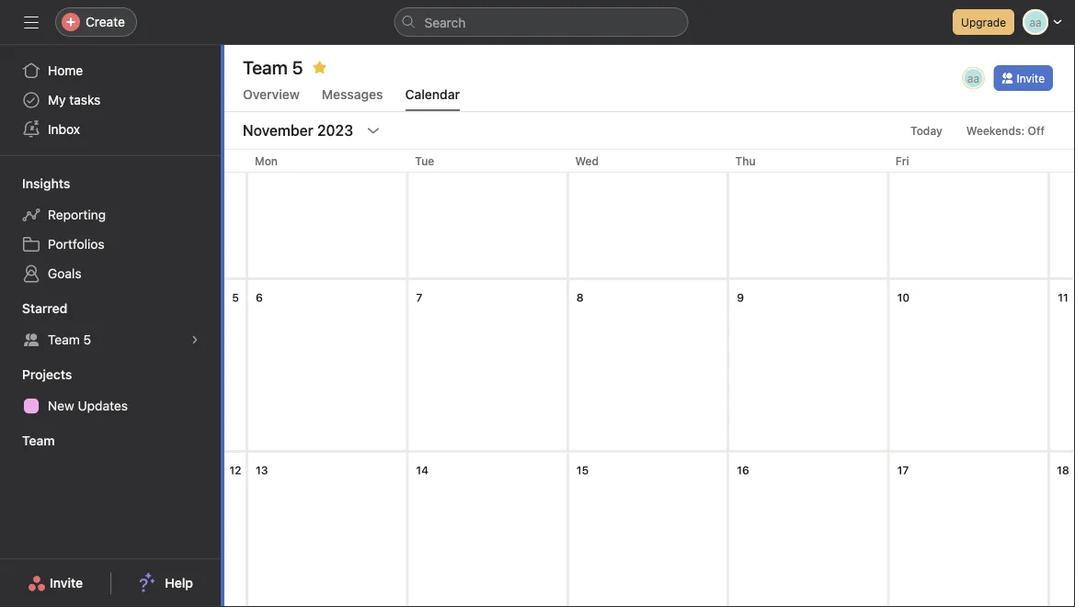Task type: vqa. For each thing, say whether or not it's contained in the screenshot.
"REMEMBER" inside THE 7 REMEMBER TO ADD DISCUSSION TOPICS FOR THE NEXT MEETING
no



Task type: describe. For each thing, give the bounding box(es) containing it.
projects
[[22, 367, 72, 383]]

14
[[416, 464, 429, 477]]

thu
[[735, 155, 756, 167]]

0 horizontal spatial invite button
[[16, 567, 95, 601]]

my tasks link
[[11, 86, 210, 115]]

inbox link
[[11, 115, 210, 144]]

remove from starred image
[[312, 60, 327, 74]]

starred button
[[0, 300, 68, 318]]

team button
[[0, 432, 55, 451]]

tue
[[415, 155, 434, 167]]

insights element
[[0, 167, 221, 292]]

goals link
[[11, 259, 210, 289]]

hide sidebar image
[[24, 15, 39, 29]]

projects element
[[0, 359, 221, 425]]

my
[[48, 92, 66, 108]]

mon
[[255, 155, 278, 167]]

my tasks
[[48, 92, 101, 108]]

upgrade
[[961, 16, 1006, 29]]

create
[[86, 14, 125, 29]]

calendar link
[[405, 87, 460, 111]]

reporting
[[48, 207, 106, 223]]

updates
[[78, 399, 128, 414]]

Search tasks, projects, and more text field
[[394, 7, 688, 37]]

7
[[416, 292, 422, 304]]

weekends: off
[[966, 124, 1045, 137]]

8
[[576, 292, 584, 304]]

fri
[[896, 155, 909, 167]]

home link
[[11, 56, 210, 86]]

18
[[1057, 464, 1069, 477]]

insights
[[22, 176, 70, 191]]

15
[[576, 464, 589, 477]]

aa
[[967, 72, 979, 85]]

goals
[[48, 266, 81, 281]]

reporting link
[[11, 200, 210, 230]]

16
[[737, 464, 749, 477]]

12
[[229, 464, 242, 477]]

starred element
[[0, 292, 221, 359]]

portfolios link
[[11, 230, 210, 259]]

starred
[[22, 301, 68, 316]]

global element
[[0, 45, 221, 155]]

upgrade button
[[953, 9, 1014, 35]]

weekends:
[[966, 124, 1025, 137]]

new
[[48, 399, 74, 414]]

messages link
[[322, 87, 383, 111]]

0 vertical spatial invite button
[[994, 65, 1053, 91]]

insights button
[[0, 175, 70, 193]]



Task type: locate. For each thing, give the bounding box(es) containing it.
projects button
[[0, 366, 72, 384]]

invite button
[[994, 65, 1053, 91], [16, 567, 95, 601]]

november 2023
[[243, 122, 353, 139]]

team inside dropdown button
[[22, 434, 55, 449]]

team 5
[[48, 332, 91, 348]]

team down new
[[22, 434, 55, 449]]

create button
[[55, 7, 137, 37]]

portfolios
[[48, 237, 105, 252]]

home
[[48, 63, 83, 78]]

1 vertical spatial team
[[22, 434, 55, 449]]

team inside team 5 link
[[48, 332, 80, 348]]

weekends: off button
[[958, 118, 1053, 143]]

11
[[1058, 292, 1068, 304]]

overview link
[[243, 87, 300, 111]]

5 inside starred element
[[83, 332, 91, 348]]

1 horizontal spatial invite
[[1017, 72, 1045, 85]]

today button
[[902, 118, 951, 143]]

today
[[911, 124, 942, 137]]

see details, team 5 image
[[189, 335, 200, 346]]

6
[[256, 292, 263, 304]]

team 5 link
[[11, 326, 210, 355]]

1 horizontal spatial 5
[[232, 292, 239, 304]]

5
[[232, 292, 239, 304], [83, 332, 91, 348]]

1 horizontal spatial invite button
[[994, 65, 1053, 91]]

team down starred
[[48, 332, 80, 348]]

overview
[[243, 87, 300, 102]]

0 horizontal spatial invite
[[50, 576, 83, 591]]

inbox
[[48, 122, 80, 137]]

team for team
[[22, 434, 55, 449]]

help
[[165, 576, 193, 591]]

new updates link
[[11, 392, 210, 421]]

messages
[[322, 87, 383, 102]]

pick month image
[[366, 123, 381, 138]]

10
[[897, 292, 910, 304]]

calendar
[[405, 87, 460, 102]]

0 horizontal spatial 5
[[83, 332, 91, 348]]

1 vertical spatial invite
[[50, 576, 83, 591]]

tasks
[[69, 92, 101, 108]]

team for team 5
[[48, 332, 80, 348]]

new updates
[[48, 399, 128, 414]]

0 vertical spatial 5
[[232, 292, 239, 304]]

team 5
[[243, 56, 303, 78]]

wed
[[575, 155, 599, 167]]

1 vertical spatial invite button
[[16, 567, 95, 601]]

invite
[[1017, 72, 1045, 85], [50, 576, 83, 591]]

0 vertical spatial team
[[48, 332, 80, 348]]

0 vertical spatial invite
[[1017, 72, 1045, 85]]

help button
[[127, 567, 205, 601]]

17
[[897, 464, 909, 477]]

off
[[1028, 124, 1045, 137]]

team
[[48, 332, 80, 348], [22, 434, 55, 449]]

13
[[256, 464, 268, 477]]

9
[[737, 292, 744, 304]]

1 vertical spatial 5
[[83, 332, 91, 348]]



